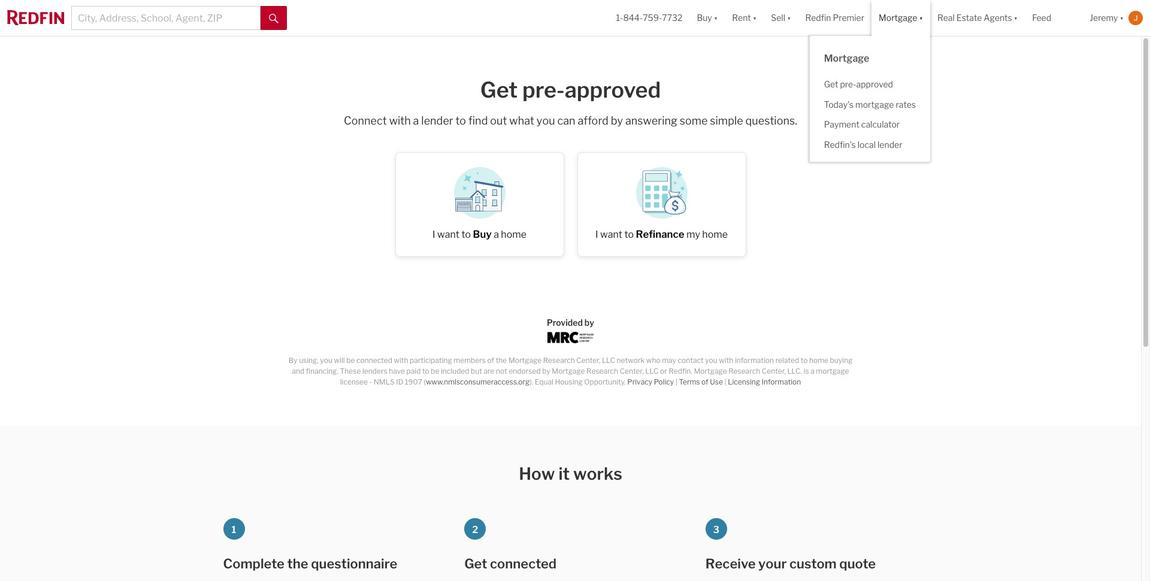 Task type: describe. For each thing, give the bounding box(es) containing it.
today's mortgage rates link
[[810, 94, 930, 114]]

want for refinance
[[600, 229, 622, 240]]

jeremy
[[1090, 13, 1118, 23]]

or
[[660, 367, 667, 376]]

approved inside the get pre-approved 'link'
[[856, 79, 893, 89]]

id
[[396, 378, 403, 387]]

0 horizontal spatial research
[[543, 356, 575, 365]]

terms
[[679, 378, 700, 387]]

policy
[[654, 378, 674, 387]]

sell ▾ button
[[771, 0, 791, 36]]

to inside i want to refinance my home
[[624, 229, 634, 240]]

0 vertical spatial by
[[611, 115, 623, 127]]

feed
[[1032, 13, 1051, 23]]

▾ for rent ▾
[[753, 13, 757, 23]]

buying
[[830, 356, 852, 365]]

).
[[530, 378, 533, 387]]

information
[[735, 356, 774, 365]]

of for members
[[487, 356, 494, 365]]

by inside by using, you will be connected with participating members of the mortgage research center, llc network who may contact you with information related to home buying and financing. these lenders have paid to be included but are not endorsed by mortgage research center, llc or redfin. mortgage research center, llc. is a mortgage licensee - nmls id 1907 (
[[542, 367, 550, 376]]

with up the have
[[394, 356, 408, 365]]

and
[[292, 367, 304, 376]]

(
[[424, 378, 426, 387]]

who
[[646, 356, 660, 365]]

terms of use link
[[679, 378, 723, 387]]

▾ for mortgage ▾
[[919, 13, 923, 23]]

housing
[[555, 378, 583, 387]]

pre- inside 'link'
[[840, 79, 856, 89]]

▾ for sell ▾
[[787, 13, 791, 23]]

refinance
[[636, 228, 684, 240]]

equal
[[535, 378, 553, 387]]

feed button
[[1025, 0, 1082, 36]]

redfin's
[[824, 139, 856, 149]]

redfin's local lender link
[[810, 134, 930, 155]]

privacy
[[627, 378, 652, 387]]

your
[[758, 556, 787, 571]]

0 horizontal spatial approved
[[565, 77, 661, 103]]

payment
[[824, 119, 859, 129]]

want for buy
[[437, 229, 459, 240]]

1-844-759-7732 link
[[616, 13, 683, 23]]

use
[[710, 378, 723, 387]]

i for refinance
[[595, 229, 598, 240]]

privacy policy link
[[627, 378, 674, 387]]

get connected
[[464, 556, 557, 571]]

opportunity.
[[584, 378, 626, 387]]

what
[[509, 115, 534, 127]]

buy ▾ button
[[690, 0, 725, 36]]

payment calculator
[[824, 119, 900, 129]]

2 horizontal spatial center,
[[762, 367, 786, 376]]

2 | from the left
[[724, 378, 726, 387]]

answering
[[625, 115, 677, 127]]

some
[[680, 115, 708, 127]]

nmls
[[374, 378, 395, 387]]

0 horizontal spatial center,
[[576, 356, 600, 365]]

information
[[762, 378, 801, 387]]

City, Address, School, Agent, ZIP search field
[[71, 6, 261, 30]]

a inside i want to buy a home
[[494, 229, 499, 240]]

0 horizontal spatial pre-
[[522, 77, 565, 103]]

buy inside option group
[[473, 228, 492, 240]]

mortgage ▾
[[879, 13, 923, 23]]

the inside by using, you will be connected with participating members of the mortgage research center, llc network who may contact you with information related to home buying and financing. these lenders have paid to be included but are not endorsed by mortgage research center, llc or redfin. mortgage research center, llc. is a mortgage licensee - nmls id 1907 (
[[496, 356, 507, 365]]

how
[[519, 464, 555, 484]]

local
[[858, 139, 876, 149]]

members
[[454, 356, 486, 365]]

i want to buy a home
[[432, 228, 527, 240]]

licensing
[[728, 378, 760, 387]]

a inside by using, you will be connected with participating members of the mortgage research center, llc network who may contact you with information related to home buying and financing. these lenders have paid to be included but are not endorsed by mortgage research center, llc or redfin. mortgage research center, llc. is a mortgage licensee - nmls id 1907 (
[[811, 367, 814, 376]]

redfin premier button
[[798, 0, 872, 36]]

1 | from the left
[[675, 378, 677, 387]]

but
[[471, 367, 482, 376]]

of for terms
[[701, 378, 708, 387]]

1 vertical spatial llc
[[645, 367, 659, 376]]

licensing information link
[[728, 378, 801, 387]]

0 horizontal spatial you
[[320, 356, 332, 365]]

2 horizontal spatial you
[[705, 356, 717, 365]]

sell ▾ button
[[764, 0, 798, 36]]

0 horizontal spatial get pre-approved
[[480, 77, 661, 103]]

today's
[[824, 99, 854, 109]]

lender inside redfin's local lender link
[[878, 139, 902, 149]]

mortgage research center image
[[547, 332, 594, 343]]

1-844-759-7732
[[616, 13, 683, 23]]

rates
[[896, 99, 916, 109]]

redfin.
[[669, 367, 692, 376]]

www.nmlsconsumeraccess.org link
[[426, 378, 530, 387]]

out
[[490, 115, 507, 127]]

will
[[334, 356, 345, 365]]

844-
[[623, 13, 643, 23]]

real estate agents ▾
[[937, 13, 1018, 23]]

with up use
[[719, 356, 733, 365]]

provided by
[[547, 318, 594, 328]]

not
[[496, 367, 507, 376]]

is
[[804, 367, 809, 376]]

receive
[[705, 556, 756, 571]]

1 horizontal spatial you
[[537, 115, 555, 127]]

real estate agents ▾ button
[[930, 0, 1025, 36]]

▾ for jeremy ▾
[[1120, 13, 1124, 23]]

to inside i want to buy a home
[[461, 229, 471, 240]]

1 vertical spatial be
[[431, 367, 439, 376]]

today's mortgage rates
[[824, 99, 916, 109]]

connect
[[344, 115, 387, 127]]

mortgage inside dialog
[[824, 53, 869, 64]]

1 horizontal spatial research
[[586, 367, 618, 376]]

connect with a lender to find out what you can afford by answering some simple questions.
[[344, 115, 797, 127]]

premier
[[833, 13, 864, 23]]

receive your custom quote
[[705, 556, 876, 571]]

home inside by using, you will be connected with participating members of the mortgage research center, llc network who may contact you with information related to home buying and financing. these lenders have paid to be included but are not endorsed by mortgage research center, llc or redfin. mortgage research center, llc. is a mortgage licensee - nmls id 1907 (
[[809, 356, 828, 365]]

mortgage dialog
[[810, 36, 930, 162]]



Task type: vqa. For each thing, say whether or not it's contained in the screenshot.
Settings
no



Task type: locate. For each thing, give the bounding box(es) containing it.
financing.
[[306, 367, 338, 376]]

pre- up today's in the top of the page
[[840, 79, 856, 89]]

questionnaire
[[311, 556, 397, 571]]

1 horizontal spatial center,
[[620, 367, 644, 376]]

▾ right rent
[[753, 13, 757, 23]]

2 horizontal spatial home
[[809, 356, 828, 365]]

1 want from the left
[[437, 229, 459, 240]]

home inside i want to refinance my home
[[702, 229, 728, 240]]

▾ inside 'dropdown button'
[[1014, 13, 1018, 23]]

0 horizontal spatial connected
[[356, 356, 392, 365]]

▾ for buy ▾
[[714, 13, 718, 23]]

0 vertical spatial llc
[[602, 356, 615, 365]]

1 horizontal spatial llc
[[645, 367, 659, 376]]

1 horizontal spatial by
[[585, 318, 594, 328]]

you right contact
[[705, 356, 717, 365]]

1907
[[405, 378, 422, 387]]

2 vertical spatial by
[[542, 367, 550, 376]]

1-
[[616, 13, 623, 23]]

of up are
[[487, 356, 494, 365]]

lender
[[421, 115, 453, 127], [878, 139, 902, 149]]

lenders
[[362, 367, 387, 376]]

sell
[[771, 13, 785, 23]]

user photo image
[[1128, 11, 1143, 25]]

be
[[346, 356, 355, 365], [431, 367, 439, 376]]

6 ▾ from the left
[[1120, 13, 1124, 23]]

1 vertical spatial connected
[[490, 556, 557, 571]]

0 vertical spatial buy
[[697, 13, 712, 23]]

mortgage
[[855, 99, 894, 109], [816, 367, 849, 376]]

to
[[456, 115, 466, 127], [461, 229, 471, 240], [624, 229, 634, 240], [801, 356, 808, 365], [422, 367, 429, 376]]

rent ▾ button
[[725, 0, 764, 36]]

llc up opportunity.
[[602, 356, 615, 365]]

0 vertical spatial mortgage
[[855, 99, 894, 109]]

center, up opportunity.
[[576, 356, 600, 365]]

payment calculator link
[[810, 114, 930, 134]]

research
[[543, 356, 575, 365], [586, 367, 618, 376], [728, 367, 760, 376]]

a
[[413, 115, 419, 127], [494, 229, 499, 240], [811, 367, 814, 376]]

| down redfin.
[[675, 378, 677, 387]]

related
[[775, 356, 799, 365]]

the up not
[[496, 356, 507, 365]]

1 horizontal spatial be
[[431, 367, 439, 376]]

buy inside buy ▾ dropdown button
[[697, 13, 712, 23]]

with
[[389, 115, 411, 127], [394, 356, 408, 365], [719, 356, 733, 365]]

0 horizontal spatial home
[[501, 229, 527, 240]]

i
[[432, 229, 435, 240], [595, 229, 598, 240]]

1 vertical spatial by
[[585, 318, 594, 328]]

i for buy
[[432, 229, 435, 240]]

4 ▾ from the left
[[919, 13, 923, 23]]

you up financing.
[[320, 356, 332, 365]]

works
[[573, 464, 622, 484]]

complete the questionnaire
[[223, 556, 397, 571]]

0 horizontal spatial a
[[413, 115, 419, 127]]

1 horizontal spatial i
[[595, 229, 598, 240]]

want inside i want to buy a home
[[437, 229, 459, 240]]

mortgage up housing
[[552, 367, 585, 376]]

rent ▾
[[732, 13, 757, 23]]

2 horizontal spatial a
[[811, 367, 814, 376]]

2 i from the left
[[595, 229, 598, 240]]

rent ▾ button
[[732, 0, 757, 36]]

get inside 'link'
[[824, 79, 838, 89]]

find
[[468, 115, 488, 127]]

llc
[[602, 356, 615, 365], [645, 367, 659, 376]]

complete
[[223, 556, 284, 571]]

1 vertical spatial the
[[287, 556, 308, 571]]

2 vertical spatial a
[[811, 367, 814, 376]]

1 horizontal spatial |
[[724, 378, 726, 387]]

want inside i want to refinance my home
[[600, 229, 622, 240]]

llc up the privacy policy link
[[645, 367, 659, 376]]

these
[[340, 367, 361, 376]]

estate
[[956, 13, 982, 23]]

the
[[496, 356, 507, 365], [287, 556, 308, 571]]

home for buy
[[501, 229, 527, 240]]

▾ left real
[[919, 13, 923, 23]]

1 horizontal spatial want
[[600, 229, 622, 240]]

1 horizontal spatial pre-
[[840, 79, 856, 89]]

get pre-approved up connect with a lender to find out what you can afford by answering some simple questions.
[[480, 77, 661, 103]]

approved
[[565, 77, 661, 103], [856, 79, 893, 89]]

1 horizontal spatial connected
[[490, 556, 557, 571]]

0 horizontal spatial want
[[437, 229, 459, 240]]

may
[[662, 356, 676, 365]]

0 horizontal spatial the
[[287, 556, 308, 571]]

-
[[369, 378, 372, 387]]

want
[[437, 229, 459, 240], [600, 229, 622, 240]]

with right connect
[[389, 115, 411, 127]]

1 horizontal spatial lender
[[878, 139, 902, 149]]

1 vertical spatial a
[[494, 229, 499, 240]]

1 horizontal spatial mortgage
[[855, 99, 894, 109]]

0 vertical spatial be
[[346, 356, 355, 365]]

0 vertical spatial lender
[[421, 115, 453, 127]]

research up opportunity.
[[586, 367, 618, 376]]

get
[[480, 77, 518, 103], [824, 79, 838, 89], [464, 556, 487, 571]]

connected inside by using, you will be connected with participating members of the mortgage research center, llc network who may contact you with information related to home buying and financing. these lenders have paid to be included but are not endorsed by mortgage research center, llc or redfin. mortgage research center, llc. is a mortgage licensee - nmls id 1907 (
[[356, 356, 392, 365]]

calculator
[[861, 119, 900, 129]]

by using, you will be connected with participating members of the mortgage research center, llc network who may contact you with information related to home buying and financing. these lenders have paid to be included but are not endorsed by mortgage research center, llc or redfin. mortgage research center, llc. is a mortgage licensee - nmls id 1907 (
[[289, 356, 852, 387]]

custom quote
[[789, 556, 876, 571]]

1 ▾ from the left
[[714, 13, 718, 23]]

using,
[[299, 356, 319, 365]]

simple questions.
[[710, 115, 797, 127]]

1 horizontal spatial a
[[494, 229, 499, 240]]

3 ▾ from the left
[[787, 13, 791, 23]]

mortgage up use
[[694, 367, 727, 376]]

0 horizontal spatial be
[[346, 356, 355, 365]]

paid
[[406, 367, 421, 376]]

mortgage ▾ button
[[879, 0, 923, 36]]

mortgage inside dialog
[[855, 99, 894, 109]]

▾ left user photo
[[1120, 13, 1124, 23]]

1 vertical spatial lender
[[878, 139, 902, 149]]

i inside i want to buy a home
[[432, 229, 435, 240]]

research up housing
[[543, 356, 575, 365]]

rent
[[732, 13, 751, 23]]

1 horizontal spatial the
[[496, 356, 507, 365]]

jeremy ▾
[[1090, 13, 1124, 23]]

0 horizontal spatial of
[[487, 356, 494, 365]]

research up "licensing"
[[728, 367, 760, 376]]

by up mortgage research center 'image'
[[585, 318, 594, 328]]

center,
[[576, 356, 600, 365], [620, 367, 644, 376], [762, 367, 786, 376]]

1 vertical spatial of
[[701, 378, 708, 387]]

0 vertical spatial connected
[[356, 356, 392, 365]]

2 ▾ from the left
[[753, 13, 757, 23]]

mortgage up endorsed
[[508, 356, 542, 365]]

0 horizontal spatial lender
[[421, 115, 453, 127]]

lender left find
[[421, 115, 453, 127]]

mortgage left real
[[879, 13, 917, 23]]

mortgage up the get pre-approved 'link'
[[824, 53, 869, 64]]

be down participating
[[431, 367, 439, 376]]

0 horizontal spatial mortgage
[[816, 367, 849, 376]]

www.nmlsconsumeraccess.org ). equal housing opportunity. privacy policy | terms of use | licensing information
[[426, 378, 801, 387]]

0 horizontal spatial i
[[432, 229, 435, 240]]

mortgage inside dropdown button
[[879, 13, 917, 23]]

buy ▾
[[697, 13, 718, 23]]

get pre-approved link
[[810, 74, 930, 94]]

1 i from the left
[[432, 229, 435, 240]]

pre- up what
[[522, 77, 565, 103]]

approved up the afford
[[565, 77, 661, 103]]

submit search image
[[269, 14, 279, 23]]

mortgage down "buying"
[[816, 367, 849, 376]]

1 horizontal spatial buy
[[697, 13, 712, 23]]

get pre-approved inside 'link'
[[824, 79, 893, 89]]

2 horizontal spatial research
[[728, 367, 760, 376]]

real estate agents ▾ link
[[937, 0, 1018, 36]]

759-
[[643, 13, 662, 23]]

network
[[617, 356, 645, 365]]

home inside i want to buy a home
[[501, 229, 527, 240]]

1 horizontal spatial home
[[702, 229, 728, 240]]

agents
[[984, 13, 1012, 23]]

approved up today's mortgage rates
[[856, 79, 893, 89]]

1 vertical spatial mortgage
[[816, 367, 849, 376]]

1 horizontal spatial approved
[[856, 79, 893, 89]]

sell ▾
[[771, 13, 791, 23]]

▾ right agents
[[1014, 13, 1018, 23]]

have
[[389, 367, 405, 376]]

of left use
[[701, 378, 708, 387]]

7732
[[662, 13, 683, 23]]

by right the afford
[[611, 115, 623, 127]]

can
[[557, 115, 575, 127]]

mortgage down the get pre-approved 'link'
[[855, 99, 894, 109]]

get pre-approved up today's mortgage rates
[[824, 79, 893, 89]]

participating
[[410, 356, 452, 365]]

2 horizontal spatial by
[[611, 115, 623, 127]]

buy ▾ button
[[697, 0, 718, 36]]

provided
[[547, 318, 583, 328]]

redfin
[[805, 13, 831, 23]]

▾ right sell
[[787, 13, 791, 23]]

endorsed
[[509, 367, 541, 376]]

0 horizontal spatial llc
[[602, 356, 615, 365]]

center, up information
[[762, 367, 786, 376]]

licensee
[[340, 378, 368, 387]]

0 horizontal spatial buy
[[473, 228, 492, 240]]

option group
[[385, 141, 756, 269]]

home
[[501, 229, 527, 240], [702, 229, 728, 240], [809, 356, 828, 365]]

0 vertical spatial the
[[496, 356, 507, 365]]

mortgage inside by using, you will be connected with participating members of the mortgage research center, llc network who may contact you with information related to home buying and financing. these lenders have paid to be included but are not endorsed by mortgage research center, llc or redfin. mortgage research center, llc. is a mortgage licensee - nmls id 1907 (
[[816, 367, 849, 376]]

option group containing buy
[[385, 141, 756, 269]]

you left can
[[537, 115, 555, 127]]

0 horizontal spatial by
[[542, 367, 550, 376]]

are
[[484, 367, 494, 376]]

redfin's local lender
[[824, 139, 902, 149]]

by up the equal
[[542, 367, 550, 376]]

how it works
[[519, 464, 622, 484]]

i inside i want to refinance my home
[[595, 229, 598, 240]]

0 vertical spatial a
[[413, 115, 419, 127]]

lender down calculator
[[878, 139, 902, 149]]

contact
[[678, 356, 704, 365]]

the right the complete
[[287, 556, 308, 571]]

pre-
[[522, 77, 565, 103], [840, 79, 856, 89]]

1 horizontal spatial get pre-approved
[[824, 79, 893, 89]]

0 vertical spatial of
[[487, 356, 494, 365]]

| right use
[[724, 378, 726, 387]]

center, down network
[[620, 367, 644, 376]]

2 want from the left
[[600, 229, 622, 240]]

1 horizontal spatial of
[[701, 378, 708, 387]]

5 ▾ from the left
[[1014, 13, 1018, 23]]

afford
[[578, 115, 608, 127]]

of inside by using, you will be connected with participating members of the mortgage research center, llc network who may contact you with information related to home buying and financing. these lenders have paid to be included but are not endorsed by mortgage research center, llc or redfin. mortgage research center, llc. is a mortgage licensee - nmls id 1907 (
[[487, 356, 494, 365]]

0 horizontal spatial |
[[675, 378, 677, 387]]

1 vertical spatial buy
[[473, 228, 492, 240]]

be up these
[[346, 356, 355, 365]]

real
[[937, 13, 955, 23]]

home for refinance
[[702, 229, 728, 240]]

▾ left rent
[[714, 13, 718, 23]]



